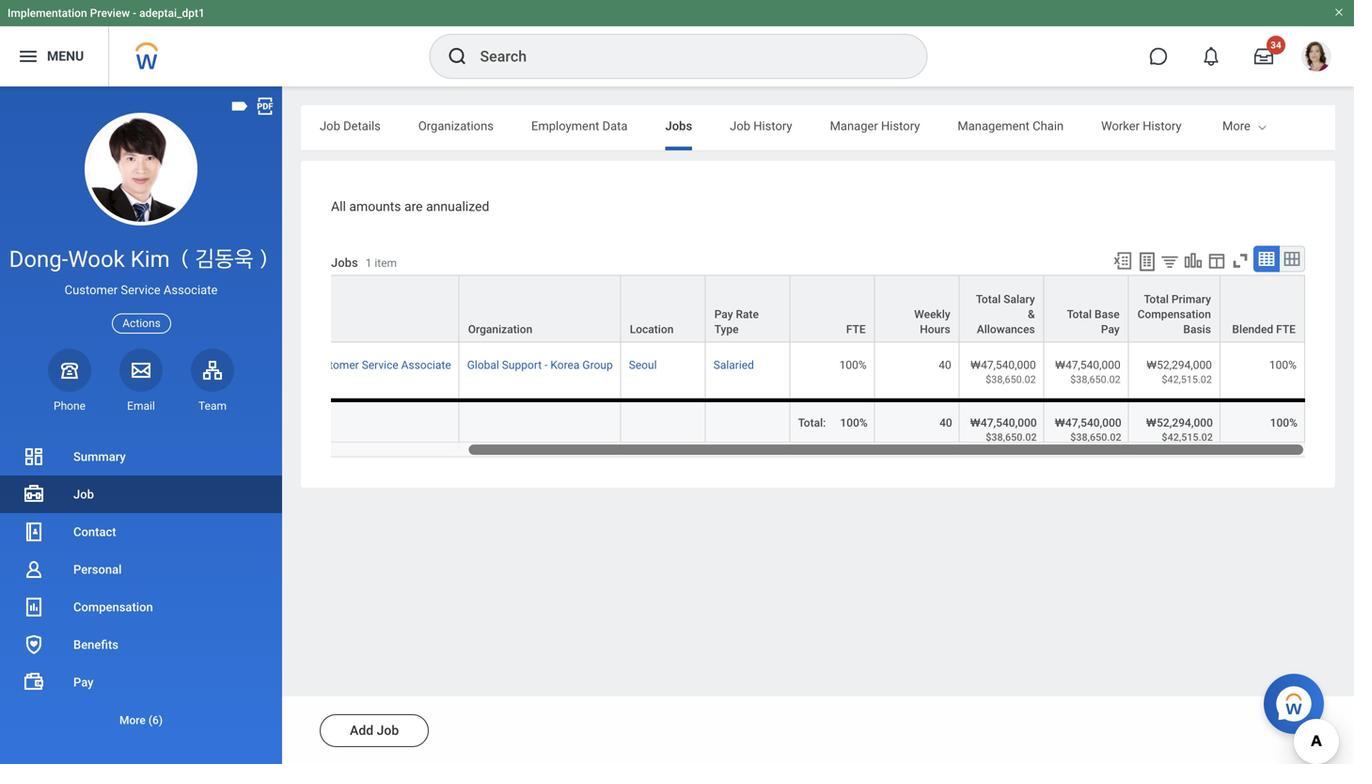 Task type: locate. For each thing, give the bounding box(es) containing it.
associate down （김동욱）
[[164, 283, 218, 297]]

total left primary
[[1144, 293, 1169, 306]]

total base pay button
[[1044, 276, 1128, 342]]

row containing p-00703 customer service associate
[[173, 343, 1305, 399]]

blended fte
[[1232, 323, 1296, 336]]

0 horizontal spatial more
[[119, 714, 146, 727]]

history for job history
[[753, 119, 792, 133]]

email
[[127, 399, 155, 413]]

0 horizontal spatial associate
[[164, 283, 218, 297]]

0 horizontal spatial jobs
[[331, 256, 358, 270]]

0 vertical spatial compensation
[[1137, 308, 1211, 321]]

3 row from the top
[[173, 399, 1305, 457]]

add job button
[[320, 715, 429, 748]]

list containing summary
[[0, 438, 282, 739]]

all amounts are annualized
[[331, 199, 489, 214]]

more inside dropdown button
[[119, 714, 146, 727]]

0 vertical spatial associate
[[164, 283, 218, 297]]

history for manager history
[[881, 119, 920, 133]]

2 row from the top
[[173, 343, 1305, 399]]

customer
[[65, 283, 118, 297], [310, 359, 359, 372]]

2 horizontal spatial history
[[1143, 119, 1182, 133]]

100%
[[839, 359, 867, 372], [1269, 359, 1297, 372], [840, 417, 868, 430], [1270, 417, 1298, 430]]

fte button
[[791, 276, 874, 342]]

fte
[[846, 323, 866, 336], [1276, 323, 1296, 336]]

cell down seoul
[[621, 399, 706, 457]]

contact
[[73, 525, 116, 539]]

summary
[[73, 450, 126, 464]]

pay
[[714, 308, 733, 321], [1101, 323, 1120, 336], [73, 676, 94, 690]]

2 $42,515.02 from the top
[[1162, 431, 1213, 443]]

history
[[753, 119, 792, 133], [881, 119, 920, 133], [1143, 119, 1182, 133]]

seoul link
[[629, 359, 657, 372]]

0 vertical spatial more
[[1222, 119, 1251, 133]]

1 vertical spatial pay
[[1101, 323, 1120, 336]]

summary image
[[23, 446, 45, 468]]

associate
[[164, 283, 218, 297], [401, 359, 451, 372]]

1 history from the left
[[753, 119, 792, 133]]

row up salaried link
[[173, 275, 1305, 343]]

associate inside navigation pane region
[[164, 283, 218, 297]]

customer down wook at the top left
[[65, 283, 118, 297]]

pay up the type
[[714, 308, 733, 321]]

34
[[1271, 39, 1281, 51]]

1 horizontal spatial total
[[1067, 308, 1092, 321]]

1 horizontal spatial pay
[[714, 308, 733, 321]]

total inside total salary & allowances
[[976, 293, 1001, 306]]

0 horizontal spatial customer
[[65, 283, 118, 297]]

global
[[467, 359, 499, 372]]

0 vertical spatial $42,515.02
[[1162, 374, 1212, 385]]

total left base
[[1067, 308, 1092, 321]]

compensation
[[1137, 308, 1211, 321], [73, 600, 153, 614]]

total for total salary & allowances
[[976, 293, 1001, 306]]

1 horizontal spatial compensation
[[1137, 308, 1211, 321]]

benefits
[[73, 638, 118, 652]]

customer right 00703
[[310, 359, 359, 372]]

job
[[320, 119, 340, 133], [730, 119, 750, 133], [73, 488, 94, 502], [377, 723, 399, 739]]

3 cell from the left
[[621, 399, 706, 457]]

implementation preview -   adeptai_dpt1
[[8, 7, 205, 20]]

job left details
[[320, 119, 340, 133]]

benefits image
[[23, 634, 45, 656]]

row containing total:
[[173, 399, 1305, 457]]

0 horizontal spatial pay
[[73, 676, 94, 690]]

contact image
[[23, 521, 45, 543]]

service down position popup button
[[362, 359, 398, 372]]

0 vertical spatial ₩52,294,000 $42,515.02
[[1146, 359, 1212, 385]]

details
[[343, 119, 381, 133]]

1
[[365, 257, 372, 270]]

0 vertical spatial -
[[133, 7, 136, 20]]

compensation image
[[23, 596, 45, 619]]

pay down base
[[1101, 323, 1120, 336]]

job image
[[23, 483, 45, 506]]

annualized
[[426, 199, 489, 214]]

are
[[404, 199, 423, 214]]

1 horizontal spatial jobs
[[665, 119, 692, 133]]

job inside list
[[73, 488, 94, 502]]

$42,515.02
[[1162, 374, 1212, 385], [1162, 431, 1213, 443]]

tab list containing job details
[[301, 105, 1354, 150]]

search image
[[446, 45, 469, 68]]

jobs left "1"
[[331, 256, 358, 270]]

more
[[1222, 119, 1251, 133], [119, 714, 146, 727]]

associate left global
[[401, 359, 451, 372]]

global support - korea group
[[467, 359, 613, 372]]

service
[[121, 283, 160, 297], [362, 359, 398, 372]]

compensation inside popup button
[[1137, 308, 1211, 321]]

jobs
[[665, 119, 692, 133], [331, 256, 358, 270]]

0 vertical spatial ₩52,294,000
[[1146, 359, 1212, 372]]

row down salaried link
[[173, 399, 1305, 457]]

1 horizontal spatial customer
[[310, 359, 359, 372]]

1 vertical spatial ₩52,294,000 $42,515.02
[[1146, 417, 1213, 443]]

table image
[[1257, 250, 1276, 269]]

1 vertical spatial -
[[545, 359, 548, 372]]

0 horizontal spatial total
[[976, 293, 1001, 306]]

phone button
[[48, 349, 91, 414]]

1 horizontal spatial more
[[1222, 119, 1251, 133]]

support
[[502, 359, 542, 372]]

mail image
[[130, 359, 152, 382]]

pay inside total base pay
[[1101, 323, 1120, 336]]

- inside menu banner
[[133, 7, 136, 20]]

0 horizontal spatial compensation
[[73, 600, 153, 614]]

view printable version (pdf) image
[[255, 96, 276, 117]]

item
[[375, 257, 397, 270]]

1 horizontal spatial associate
[[401, 359, 451, 372]]

1 vertical spatial associate
[[401, 359, 451, 372]]

job for job history
[[730, 119, 750, 133]]

team dong-wook kim （김동욱） element
[[191, 399, 234, 414]]

1 vertical spatial $42,515.02
[[1162, 431, 1213, 443]]

p-00703 customer service associate
[[265, 359, 451, 372]]

2 horizontal spatial pay
[[1101, 323, 1120, 336]]

jobs right data
[[665, 119, 692, 133]]

job details
[[320, 119, 381, 133]]

1 vertical spatial more
[[119, 714, 146, 727]]

organizations
[[418, 119, 494, 133]]

₩47,540,000
[[970, 359, 1036, 372], [1055, 359, 1121, 372], [970, 417, 1037, 430], [1055, 417, 1121, 430]]

1 vertical spatial compensation
[[73, 600, 153, 614]]

compensation down personal
[[73, 600, 153, 614]]

export to excel image
[[1112, 251, 1133, 271]]

toolbar
[[1104, 246, 1305, 275]]

1 horizontal spatial history
[[881, 119, 920, 133]]

view worker - expand/collapse chart image
[[1183, 251, 1204, 271]]

base
[[1094, 308, 1120, 321]]

total for total primary compensation basis
[[1144, 293, 1169, 306]]

total left salary
[[976, 293, 1001, 306]]

total base pay
[[1067, 308, 1120, 336]]

add
[[350, 723, 373, 739]]

- for preview
[[133, 7, 136, 20]]

cell down p-00703 customer service associate "link"
[[258, 399, 460, 457]]

1 row from the top
[[173, 275, 1305, 343]]

total inside the total primary compensation basis
[[1144, 293, 1169, 306]]

job down the search workday search box
[[730, 119, 750, 133]]

email dong-wook kim （김동욱） element
[[119, 399, 163, 414]]

service down dong-wook kim （김동욱）
[[121, 283, 160, 297]]

chain
[[1033, 119, 1064, 133]]

pay rate type
[[714, 308, 759, 336]]

group
[[582, 359, 613, 372]]

p-
[[265, 359, 275, 372]]

all
[[331, 199, 346, 214]]

click to view/edit grid preferences image
[[1206, 251, 1227, 271]]

0 horizontal spatial service
[[121, 283, 160, 297]]

service inside row
[[362, 359, 398, 372]]

worker history
[[1101, 119, 1182, 133]]

pay link
[[0, 664, 282, 701]]

history right worker
[[1143, 119, 1182, 133]]

actions
[[122, 317, 161, 330]]

0 horizontal spatial -
[[133, 7, 136, 20]]

- inside row
[[545, 359, 548, 372]]

compensation inside navigation pane region
[[73, 600, 153, 614]]

export to worksheets image
[[1136, 251, 1158, 273]]

cell left total:
[[706, 399, 791, 457]]

history right manager
[[881, 119, 920, 133]]

pay inside list
[[73, 676, 94, 690]]

organization
[[468, 323, 532, 336]]

fte left the "weekly hours" popup button
[[846, 323, 866, 336]]

customer service associate
[[65, 283, 218, 297]]

more left (6)
[[119, 714, 146, 727]]

2 history from the left
[[881, 119, 920, 133]]

0 vertical spatial customer
[[65, 283, 118, 297]]

0 horizontal spatial history
[[753, 119, 792, 133]]

list
[[0, 438, 282, 739]]

compensation link
[[0, 589, 282, 626]]

0 horizontal spatial fte
[[846, 323, 866, 336]]

benefits link
[[0, 626, 282, 664]]

1 vertical spatial jobs
[[331, 256, 358, 270]]

dong-
[[9, 246, 68, 273]]

adeptai_dpt1
[[139, 7, 205, 20]]

job up contact
[[73, 488, 94, 502]]

compensation down primary
[[1137, 308, 1211, 321]]

1 $42,515.02 from the top
[[1162, 374, 1212, 385]]

salaried link
[[713, 359, 754, 372]]

pay down benefits
[[73, 676, 94, 690]]

2 vertical spatial pay
[[73, 676, 94, 690]]

tab list
[[301, 105, 1354, 150]]

job right add
[[377, 723, 399, 739]]

1 vertical spatial service
[[362, 359, 398, 372]]

$38,650.02
[[986, 374, 1036, 385], [1070, 374, 1121, 385], [986, 431, 1037, 443], [1070, 431, 1121, 443]]

service inside navigation pane region
[[121, 283, 160, 297]]

4 cell from the left
[[706, 399, 791, 457]]

salary
[[1004, 293, 1035, 306]]

2 horizontal spatial total
[[1144, 293, 1169, 306]]

menu banner
[[0, 0, 1354, 87]]

0 vertical spatial jobs
[[665, 119, 692, 133]]

row down the type
[[173, 343, 1305, 399]]

job link
[[0, 476, 282, 513]]

34 button
[[1243, 36, 1285, 77]]

row for employment data
[[173, 343, 1305, 399]]

more for more
[[1222, 119, 1251, 133]]

primary
[[1171, 293, 1211, 306]]

1 horizontal spatial fte
[[1276, 323, 1296, 336]]

cell down global support - korea group
[[460, 399, 621, 457]]

row
[[173, 275, 1305, 343], [173, 343, 1305, 399], [173, 399, 1305, 457]]

0 vertical spatial service
[[121, 283, 160, 297]]

fte right the 'blended'
[[1276, 323, 1296, 336]]

total:
[[798, 417, 826, 430]]

total inside total base pay
[[1067, 308, 1092, 321]]

history left manager
[[753, 119, 792, 133]]

0 vertical spatial pay
[[714, 308, 733, 321]]

-
[[133, 7, 136, 20], [545, 359, 548, 372]]

₩52,294,000 $42,515.02
[[1146, 359, 1212, 385], [1146, 417, 1213, 443]]

- left korea on the left top of the page
[[545, 359, 548, 372]]

1 horizontal spatial service
[[362, 359, 398, 372]]

more down 34 button
[[1222, 119, 1251, 133]]

pay for pay
[[73, 676, 94, 690]]

pay inside the pay rate type
[[714, 308, 733, 321]]

cell
[[258, 399, 460, 457], [460, 399, 621, 457], [621, 399, 706, 457], [706, 399, 791, 457]]

email button
[[119, 349, 163, 414]]

menu button
[[0, 26, 108, 87]]

40
[[939, 359, 951, 372], [939, 417, 952, 430]]

- right preview
[[133, 7, 136, 20]]

row containing total salary & allowances
[[173, 275, 1305, 343]]

3 history from the left
[[1143, 119, 1182, 133]]

total salary & allowances button
[[960, 276, 1043, 342]]

1 horizontal spatial -
[[545, 359, 548, 372]]

implementation
[[8, 7, 87, 20]]



Task type: describe. For each thing, give the bounding box(es) containing it.
manager
[[830, 119, 878, 133]]

row for dong-wook kim （김동욱）
[[173, 275, 1305, 343]]

notifications large image
[[1202, 47, 1220, 66]]

total salary & allowances
[[976, 293, 1035, 336]]

personal image
[[23, 559, 45, 581]]

contact link
[[0, 513, 282, 551]]

1 vertical spatial customer
[[310, 359, 359, 372]]

navigation pane region
[[0, 87, 282, 764]]

₩52,294,000 $42,515.02 for row containing p-00703 customer service associate
[[1146, 359, 1212, 385]]

more (6)
[[119, 714, 163, 727]]

（김동욱）
[[175, 246, 273, 273]]

position
[[266, 323, 308, 336]]

blended
[[1232, 323, 1273, 336]]

team link
[[191, 349, 234, 414]]

global support - korea group link
[[467, 359, 613, 372]]

- for support
[[545, 359, 548, 372]]

wook
[[68, 246, 125, 273]]

basis
[[1183, 323, 1211, 336]]

more (6) button
[[0, 701, 282, 739]]

weekly
[[914, 308, 950, 321]]

actions button
[[112, 314, 171, 334]]

allowances
[[977, 323, 1035, 336]]

$42,515.02 for row containing p-00703 customer service associate
[[1162, 374, 1212, 385]]

total primary compensation basis button
[[1129, 276, 1219, 342]]

1 fte from the left
[[846, 323, 866, 336]]

management chain
[[958, 119, 1064, 133]]

dong-wook kim （김동욱）
[[9, 246, 273, 273]]

weekly hours
[[914, 308, 950, 336]]

worker
[[1101, 119, 1140, 133]]

00703
[[275, 359, 307, 372]]

jobs for jobs 1 item
[[331, 256, 358, 270]]

pay for pay rate type
[[714, 308, 733, 321]]

salaried
[[713, 359, 754, 372]]

pay image
[[23, 671, 45, 694]]

more (6) button
[[0, 709, 282, 732]]

justify image
[[17, 45, 39, 68]]

customer inside navigation pane region
[[65, 283, 118, 297]]

additiona
[[1303, 119, 1354, 133]]

add job
[[350, 723, 399, 739]]

expand table image
[[1283, 250, 1301, 269]]

more for more (6)
[[119, 714, 146, 727]]

2 fte from the left
[[1276, 323, 1296, 336]]

₩52,294,000 $42,515.02 for row containing total:
[[1146, 417, 1213, 443]]

position button
[[258, 276, 459, 342]]

1 vertical spatial ₩52,294,000
[[1146, 417, 1213, 430]]

total primary compensation basis
[[1137, 293, 1211, 336]]

job history
[[730, 119, 792, 133]]

total for total base pay
[[1067, 308, 1092, 321]]

$42,515.02 for row containing total:
[[1162, 431, 1213, 443]]

select to filter grid data image
[[1159, 252, 1180, 271]]

organization button
[[460, 276, 620, 342]]

(6)
[[148, 714, 163, 727]]

0 vertical spatial 40
[[939, 359, 951, 372]]

phone image
[[56, 359, 83, 382]]

manager history
[[830, 119, 920, 133]]

personal
[[73, 563, 122, 577]]

1 vertical spatial 40
[[939, 417, 952, 430]]

kim
[[130, 246, 170, 273]]

jobs 1 item
[[331, 256, 397, 270]]

data
[[602, 119, 628, 133]]

summary link
[[0, 438, 282, 476]]

korea
[[550, 359, 580, 372]]

location
[[630, 323, 674, 336]]

profile logan mcneil image
[[1301, 41, 1331, 75]]

employment data
[[531, 119, 628, 133]]

type
[[714, 323, 739, 336]]

p-00703 customer service associate link
[[265, 359, 451, 372]]

blended fte button
[[1220, 276, 1304, 342]]

jobs for jobs
[[665, 119, 692, 133]]

rate
[[736, 308, 759, 321]]

amounts
[[349, 199, 401, 214]]

employment
[[531, 119, 599, 133]]

location button
[[621, 276, 705, 342]]

preview
[[90, 7, 130, 20]]

tag image
[[229, 96, 250, 117]]

job for job
[[73, 488, 94, 502]]

timeline
[[1219, 119, 1266, 133]]

Search Workday  search field
[[480, 36, 888, 77]]

inbox large image
[[1254, 47, 1273, 66]]

personal link
[[0, 551, 282, 589]]

job for job details
[[320, 119, 340, 133]]

phone dong-wook kim （김동욱） element
[[48, 399, 91, 414]]

fullscreen image
[[1230, 251, 1251, 271]]

2 cell from the left
[[460, 399, 621, 457]]

history for worker history
[[1143, 119, 1182, 133]]

menu
[[47, 49, 84, 64]]

management
[[958, 119, 1030, 133]]

weekly hours button
[[875, 276, 959, 342]]

job inside button
[[377, 723, 399, 739]]

close environment banner image
[[1333, 7, 1345, 18]]

hours
[[920, 323, 950, 336]]

&
[[1028, 308, 1035, 321]]

1 cell from the left
[[258, 399, 460, 457]]

pay rate type button
[[706, 276, 790, 342]]

view team image
[[201, 359, 224, 382]]



Task type: vqa. For each thing, say whether or not it's contained in the screenshot.


